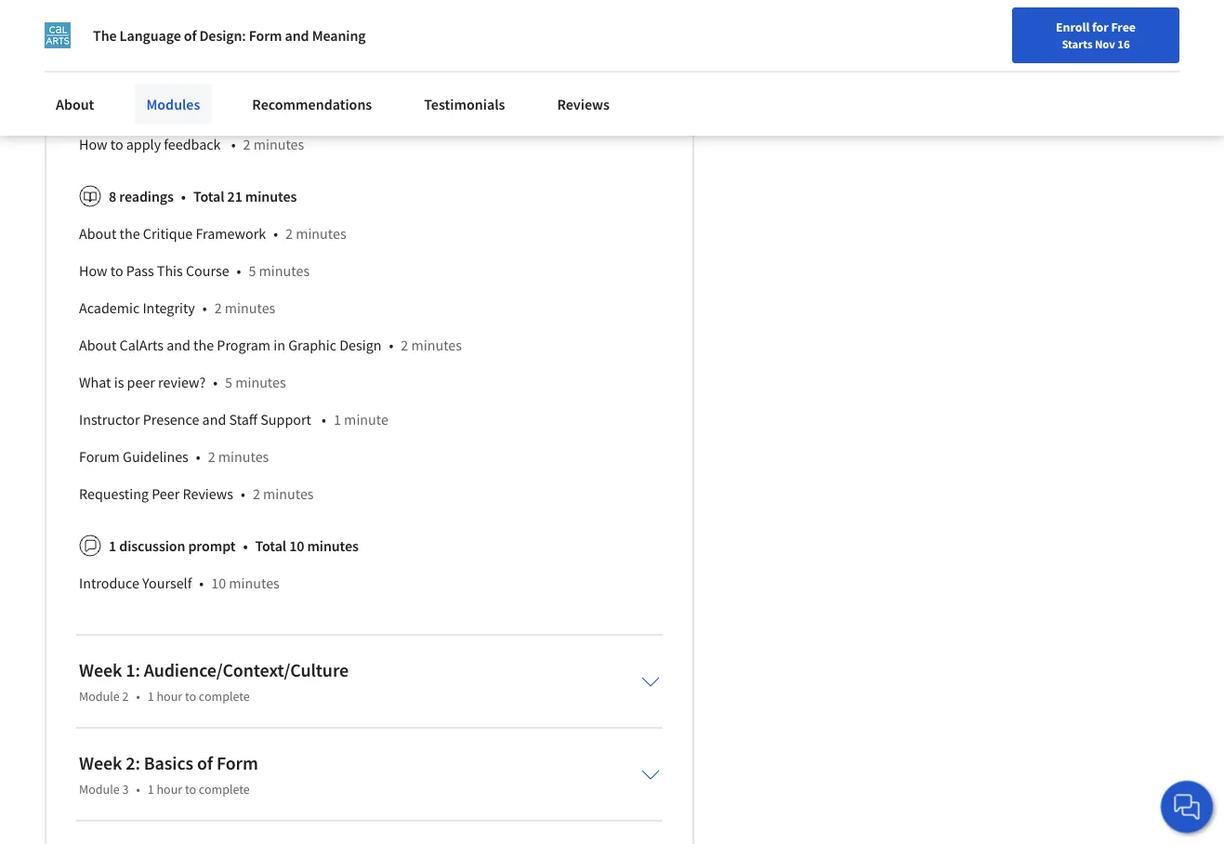 Task type: locate. For each thing, give the bounding box(es) containing it.
0 vertical spatial minute
[[240, 23, 285, 42]]

how to pass this course • 5 minutes
[[79, 261, 310, 280]]

0 vertical spatial 5
[[249, 261, 256, 280]]

and
[[285, 26, 309, 45], [167, 336, 191, 354], [202, 410, 226, 429]]

is left peer
[[114, 373, 124, 392]]

about down 8
[[79, 224, 117, 243]]

form for of
[[217, 752, 258, 775]]

who
[[79, 23, 107, 42]]

feedback
[[164, 135, 221, 154]]

2 down 1:
[[122, 688, 129, 705]]

week left 1:
[[79, 659, 122, 682]]

modules
[[146, 95, 200, 113]]

• down 1:
[[136, 688, 140, 705]]

and for program
[[167, 336, 191, 354]]

• right course
[[237, 261, 241, 280]]

4
[[203, 98, 210, 116]]

None search field
[[265, 12, 488, 49]]

form right 'design:' on the left
[[249, 26, 282, 45]]

peer down forum guidelines • 2 minutes
[[152, 485, 180, 503]]

about for about
[[56, 95, 94, 113]]

of right 'basics' at left bottom
[[197, 752, 213, 775]]

1 vertical spatial reviews
[[183, 485, 233, 503]]

5 down framework
[[249, 261, 256, 280]]

2 vertical spatial about
[[79, 336, 117, 354]]

0 vertical spatial peer
[[109, 61, 137, 79]]

1 horizontal spatial 5
[[249, 261, 256, 280]]

about down why
[[56, 95, 94, 113]]

0 vertical spatial complete
[[199, 688, 250, 705]]

1 vertical spatial peer
[[79, 98, 107, 116]]

form
[[249, 26, 282, 45], [217, 752, 258, 775]]

• right yourself
[[199, 574, 204, 593]]

how for how to pass this course
[[79, 261, 107, 280]]

testimonials link
[[413, 84, 516, 125]]

1 vertical spatial how
[[79, 261, 107, 280]]

1
[[230, 23, 237, 42], [213, 61, 220, 79], [334, 410, 341, 429], [109, 537, 116, 555], [148, 688, 154, 705], [148, 781, 154, 798]]

for up nov
[[1093, 19, 1109, 35]]

coursera image
[[22, 15, 140, 45]]

0 vertical spatial form
[[249, 26, 282, 45]]

2 right design
[[401, 336, 409, 354]]

1 up 'basics' at left bottom
[[148, 688, 154, 705]]

and left the 'staff'
[[202, 410, 226, 429]]

• right readings
[[181, 187, 186, 206]]

form right 'basics' at left bottom
[[217, 752, 258, 775]]

total left 21
[[193, 187, 225, 206]]

about for about calarts and the program in graphic design • 2 minutes
[[79, 336, 117, 354]]

week for week 1: audience/context/culture
[[79, 659, 122, 682]]

0 vertical spatial the
[[120, 224, 140, 243]]

minute left 'meaning'
[[240, 23, 285, 42]]

minute for for
[[240, 23, 285, 42]]

0 vertical spatial and
[[285, 26, 309, 45]]

0 horizontal spatial reviews
[[183, 485, 233, 503]]

1 complete from the top
[[199, 688, 250, 705]]

• right feedback
[[231, 135, 236, 154]]

total
[[193, 187, 225, 206], [255, 537, 286, 555]]

2 vertical spatial minute
[[344, 410, 389, 429]]

• right 3
[[136, 781, 140, 798]]

1 horizontal spatial 10
[[289, 537, 304, 555]]

0 vertical spatial about
[[56, 95, 94, 113]]

1 hour from the top
[[157, 688, 182, 705]]

and right the calarts
[[167, 336, 191, 354]]

of
[[184, 26, 197, 45], [197, 752, 213, 775]]

1 vertical spatial module
[[79, 781, 120, 798]]

1 vertical spatial is
[[114, 373, 124, 392]]

•
[[218, 23, 222, 42], [201, 61, 205, 79], [191, 98, 196, 116], [231, 135, 236, 154], [181, 187, 186, 206], [274, 224, 278, 243], [237, 261, 241, 280], [202, 299, 207, 317], [389, 336, 394, 354], [213, 373, 218, 392], [322, 410, 326, 429], [196, 447, 201, 466], [241, 485, 245, 503], [243, 537, 248, 555], [199, 574, 204, 593], [136, 688, 140, 705], [136, 781, 140, 798]]

1 horizontal spatial for
[[1093, 19, 1109, 35]]

1 horizontal spatial and
[[202, 410, 226, 429]]

1 vertical spatial hour
[[157, 781, 182, 798]]

hour down 'basics' at left bottom
[[157, 781, 182, 798]]

minutes
[[213, 98, 264, 116], [254, 135, 304, 154], [245, 187, 297, 206], [296, 224, 347, 243], [259, 261, 310, 280], [225, 299, 275, 317], [411, 336, 462, 354], [235, 373, 286, 392], [218, 447, 269, 466], [263, 485, 314, 503], [307, 537, 359, 555], [229, 574, 280, 593]]

prompt
[[188, 537, 236, 555]]

support
[[261, 410, 311, 429]]

week inside week 2: basics of form module 3 • 1 hour to complete
[[79, 752, 122, 775]]

0 vertical spatial hour
[[157, 688, 182, 705]]

1 up 'why peer review? • 1 minute'
[[230, 23, 237, 42]]

is right course at the left
[[180, 23, 190, 42]]

form inside week 2: basics of form module 3 • 1 hour to complete
[[217, 752, 258, 775]]

minute down the language of design: form and meaning
[[223, 61, 268, 79]]

peer right why
[[109, 61, 137, 79]]

complete
[[199, 688, 250, 705], [199, 781, 250, 798]]

2 vertical spatial and
[[202, 410, 226, 429]]

to
[[110, 135, 123, 154], [110, 261, 123, 280], [185, 688, 196, 705], [185, 781, 196, 798]]

0 horizontal spatial the
[[120, 224, 140, 243]]

nov
[[1095, 36, 1116, 51]]

why peer review? • 1 minute
[[79, 61, 268, 79]]

about link
[[45, 84, 105, 125]]

1 week from the top
[[79, 659, 122, 682]]

0 vertical spatial total
[[193, 187, 225, 206]]

reviews
[[557, 95, 610, 113], [183, 485, 233, 503]]

hour inside week 2: basics of form module 3 • 1 hour to complete
[[157, 781, 182, 798]]

1 module from the top
[[79, 688, 120, 705]]

2
[[243, 135, 251, 154], [285, 224, 293, 243], [214, 299, 222, 317], [401, 336, 409, 354], [208, 447, 215, 466], [253, 485, 260, 503], [122, 688, 129, 705]]

1 vertical spatial week
[[79, 752, 122, 775]]

what is peer review? • 5 minutes
[[79, 373, 286, 392]]

week inside 'week 1: audience/context/culture module 2 • 1 hour to complete'
[[79, 659, 122, 682]]

complete inside 'week 1: audience/context/culture module 2 • 1 hour to complete'
[[199, 688, 250, 705]]

2 up requesting peer reviews • 2 minutes
[[208, 447, 215, 466]]

california institute of the arts image
[[45, 22, 71, 48]]

for right course at the left
[[193, 23, 210, 42]]

the left program
[[194, 336, 214, 354]]

course
[[186, 261, 229, 280]]

0 horizontal spatial for
[[193, 23, 210, 42]]

1 vertical spatial the
[[194, 336, 214, 354]]

menu item
[[888, 19, 1007, 79]]

language
[[120, 26, 181, 45]]

module inside 'week 1: audience/context/culture module 2 • 1 hour to complete'
[[79, 688, 120, 705]]

• right integrity
[[202, 299, 207, 317]]

hour
[[157, 688, 182, 705], [157, 781, 182, 798]]

1 horizontal spatial peer
[[109, 61, 137, 79]]

critique
[[143, 224, 193, 243]]

• total 10 minutes
[[243, 537, 359, 555]]

1 vertical spatial of
[[197, 752, 213, 775]]

5 up instructor presence and staff support • 1 minute
[[225, 373, 232, 392]]

0 horizontal spatial and
[[167, 336, 191, 354]]

1 how from the top
[[79, 135, 107, 154]]

10
[[289, 537, 304, 555], [211, 574, 226, 593]]

• inside 'week 1: audience/context/culture module 2 • 1 hour to complete'
[[136, 688, 140, 705]]

2 vertical spatial peer
[[152, 485, 180, 503]]

8 readings
[[109, 187, 174, 206]]

week 2: basics of form module 3 • 1 hour to complete
[[79, 752, 258, 798]]

10 right prompt
[[289, 537, 304, 555]]

1 vertical spatial 10
[[211, 574, 226, 593]]

2 up • total 10 minutes
[[253, 485, 260, 503]]

starts
[[1062, 36, 1093, 51]]

0 horizontal spatial total
[[193, 187, 225, 206]]

• right framework
[[274, 224, 278, 243]]

minute down design
[[344, 410, 389, 429]]

who this course is for • 1 minute
[[79, 23, 285, 42]]

instructor
[[79, 410, 140, 429]]

to down 'basics' at left bottom
[[185, 781, 196, 798]]

1 vertical spatial form
[[217, 752, 258, 775]]

1 horizontal spatial the
[[194, 336, 214, 354]]

reviews inside hide info about module content region
[[183, 485, 233, 503]]

week
[[79, 659, 122, 682], [79, 752, 122, 775]]

1 vertical spatial minute
[[223, 61, 268, 79]]

about
[[56, 95, 94, 113], [79, 224, 117, 243], [79, 336, 117, 354]]

• up 4
[[201, 61, 205, 79]]

review?
[[158, 373, 206, 392]]

hide info about module content region
[[79, 0, 660, 609]]

peer
[[109, 61, 137, 79], [79, 98, 107, 116], [152, 485, 180, 503]]

readings
[[119, 187, 174, 206]]

to down audience/context/culture
[[185, 688, 196, 705]]

for
[[1093, 19, 1109, 35], [193, 23, 210, 42]]

1 vertical spatial complete
[[199, 781, 250, 798]]

program
[[217, 336, 271, 354]]

0 vertical spatial is
[[180, 23, 190, 42]]

and left 'meaning'
[[285, 26, 309, 45]]

recommendations link
[[241, 84, 383, 125]]

0 vertical spatial how
[[79, 135, 107, 154]]

peer
[[127, 373, 155, 392]]

1 vertical spatial and
[[167, 336, 191, 354]]

0 horizontal spatial 10
[[211, 574, 226, 593]]

1 right 3
[[148, 781, 154, 798]]

1 horizontal spatial is
[[180, 23, 190, 42]]

how up the academic
[[79, 261, 107, 280]]

0 vertical spatial module
[[79, 688, 120, 705]]

0 vertical spatial week
[[79, 659, 122, 682]]

2 module from the top
[[79, 781, 120, 798]]

1 horizontal spatial total
[[255, 537, 286, 555]]

16
[[1118, 36, 1130, 51]]

total right prompt
[[255, 537, 286, 555]]

2 horizontal spatial peer
[[152, 485, 180, 503]]

2 week from the top
[[79, 752, 122, 775]]

presence
[[143, 410, 199, 429]]

about up what
[[79, 336, 117, 354]]

2 complete from the top
[[199, 781, 250, 798]]

1 vertical spatial about
[[79, 224, 117, 243]]

how to apply feedback • 2 minutes
[[79, 135, 304, 154]]

1 vertical spatial total
[[255, 537, 286, 555]]

how down about link
[[79, 135, 107, 154]]

• left 4
[[191, 98, 196, 116]]

the
[[120, 224, 140, 243], [194, 336, 214, 354]]

minute
[[240, 23, 285, 42], [223, 61, 268, 79], [344, 410, 389, 429]]

reviews link
[[546, 84, 621, 125]]

• right design
[[389, 336, 394, 354]]

2 how from the top
[[79, 261, 107, 280]]

module
[[79, 688, 120, 705], [79, 781, 120, 798]]

why
[[79, 61, 106, 79]]

how for how to apply feedback
[[79, 135, 107, 154]]

how
[[79, 135, 107, 154], [79, 261, 107, 280]]

about for about the critique framework • 2 minutes
[[79, 224, 117, 243]]

1 down 'design:' on the left
[[213, 61, 220, 79]]

introduce
[[79, 574, 139, 593]]

1 horizontal spatial reviews
[[557, 95, 610, 113]]

2 hour from the top
[[157, 781, 182, 798]]

this
[[157, 261, 183, 280]]

• total 21 minutes
[[181, 187, 297, 206]]

hour up 'basics' at left bottom
[[157, 688, 182, 705]]

10 down prompt
[[211, 574, 226, 593]]

to inside 'week 1: audience/context/culture module 2 • 1 hour to complete'
[[185, 688, 196, 705]]

of left 'design:' on the left
[[184, 26, 197, 45]]

instructor presence and staff support • 1 minute
[[79, 410, 389, 429]]

academic
[[79, 299, 140, 317]]

5
[[249, 261, 256, 280], [225, 373, 232, 392]]

the left critique
[[120, 224, 140, 243]]

week left 2:
[[79, 752, 122, 775]]

peer down why
[[79, 98, 107, 116]]

design
[[340, 336, 382, 354]]

peer for why
[[109, 61, 137, 79]]

1 up 'introduce'
[[109, 537, 116, 555]]

forum
[[79, 447, 120, 466]]

is
[[180, 23, 190, 42], [114, 373, 124, 392]]

of inside week 2: basics of form module 3 • 1 hour to complete
[[197, 752, 213, 775]]

1 vertical spatial 5
[[225, 373, 232, 392]]

2 up • total 21 minutes
[[243, 135, 251, 154]]

course
[[136, 23, 177, 42]]

2 inside 'week 1: audience/context/culture module 2 • 1 hour to complete'
[[122, 688, 129, 705]]

enroll for free starts nov 16
[[1056, 19, 1136, 51]]



Task type: vqa. For each thing, say whether or not it's contained in the screenshot.


Task type: describe. For each thing, give the bounding box(es) containing it.
form for design:
[[249, 26, 282, 45]]

design:
[[199, 26, 246, 45]]

module inside week 2: basics of form module 3 • 1 hour to complete
[[79, 781, 120, 798]]

1 right support
[[334, 410, 341, 429]]

1 inside week 2: basics of form module 3 • 1 hour to complete
[[148, 781, 154, 798]]

apply
[[126, 135, 161, 154]]

review
[[110, 98, 155, 116]]

complete inside week 2: basics of form module 3 • 1 hour to complete
[[199, 781, 250, 798]]

integrity
[[143, 299, 195, 317]]

testimonials
[[424, 95, 505, 113]]

about calarts and the program in graphic design • 2 minutes
[[79, 336, 462, 354]]

• right prompt
[[243, 537, 248, 555]]

0 vertical spatial 10
[[289, 537, 304, 555]]

requesting peer reviews • 2 minutes
[[79, 485, 314, 503]]

8
[[109, 187, 116, 206]]

to inside week 2: basics of form module 3 • 1 hour to complete
[[185, 781, 196, 798]]

audience/context/culture
[[144, 659, 349, 682]]

for inside enroll for free starts nov 16
[[1093, 19, 1109, 35]]

to left the pass
[[110, 261, 123, 280]]

week for week 2: basics of form
[[79, 752, 122, 775]]

chat with us image
[[1173, 792, 1202, 822]]

• right the review?
[[213, 373, 218, 392]]

requesting
[[79, 485, 149, 503]]

• right support
[[322, 410, 326, 429]]

minute for support
[[344, 410, 389, 429]]

1 inside 'week 1: audience/context/culture module 2 • 1 hour to complete'
[[148, 688, 154, 705]]

yourself
[[142, 574, 192, 593]]

pass
[[126, 261, 154, 280]]

review?
[[140, 61, 191, 79]]

free
[[1112, 19, 1136, 35]]

2 right framework
[[285, 224, 293, 243]]

enroll
[[1056, 19, 1090, 35]]

what
[[79, 373, 111, 392]]

academic integrity • 2 minutes
[[79, 299, 275, 317]]

to left apply at the left of the page
[[110, 135, 123, 154]]

and for support
[[202, 410, 226, 429]]

0 vertical spatial of
[[184, 26, 197, 45]]

the language of design: form and meaning
[[93, 26, 366, 45]]

0 vertical spatial reviews
[[557, 95, 610, 113]]

• down the 'staff'
[[241, 485, 245, 503]]

staff
[[229, 410, 258, 429]]

forum guidelines • 2 minutes
[[79, 447, 269, 466]]

0 horizontal spatial is
[[114, 373, 124, 392]]

framework
[[196, 224, 266, 243]]

peer review tips • 4 minutes
[[79, 98, 264, 116]]

calarts
[[120, 336, 164, 354]]

2:
[[126, 752, 140, 775]]

for inside hide info about module content region
[[193, 23, 210, 42]]

week 1: audience/context/culture module 2 • 1 hour to complete
[[79, 659, 349, 705]]

3
[[122, 781, 129, 798]]

discussion
[[119, 537, 185, 555]]

tips
[[157, 98, 184, 116]]

0 horizontal spatial peer
[[79, 98, 107, 116]]

total for total 10 minutes
[[255, 537, 286, 555]]

show notifications image
[[1027, 23, 1049, 46]]

1:
[[126, 659, 140, 682]]

1 discussion prompt
[[109, 537, 236, 555]]

introduce yourself • 10 minutes
[[79, 574, 280, 593]]

2 horizontal spatial and
[[285, 26, 309, 45]]

the
[[93, 26, 117, 45]]

meaning
[[312, 26, 366, 45]]

21
[[227, 187, 242, 206]]

basics
[[144, 752, 193, 775]]

in
[[274, 336, 285, 354]]

2 down course
[[214, 299, 222, 317]]

graphic
[[288, 336, 337, 354]]

0 horizontal spatial 5
[[225, 373, 232, 392]]

this
[[110, 23, 133, 42]]

about the critique framework • 2 minutes
[[79, 224, 347, 243]]

• up 'why peer review? • 1 minute'
[[218, 23, 222, 42]]

• up requesting peer reviews • 2 minutes
[[196, 447, 201, 466]]

peer for requesting
[[152, 485, 180, 503]]

hour inside 'week 1: audience/context/culture module 2 • 1 hour to complete'
[[157, 688, 182, 705]]

guidelines
[[123, 447, 189, 466]]

recommendations
[[252, 95, 372, 113]]

• inside week 2: basics of form module 3 • 1 hour to complete
[[136, 781, 140, 798]]

total for total 21 minutes
[[193, 187, 225, 206]]

modules link
[[135, 84, 211, 125]]



